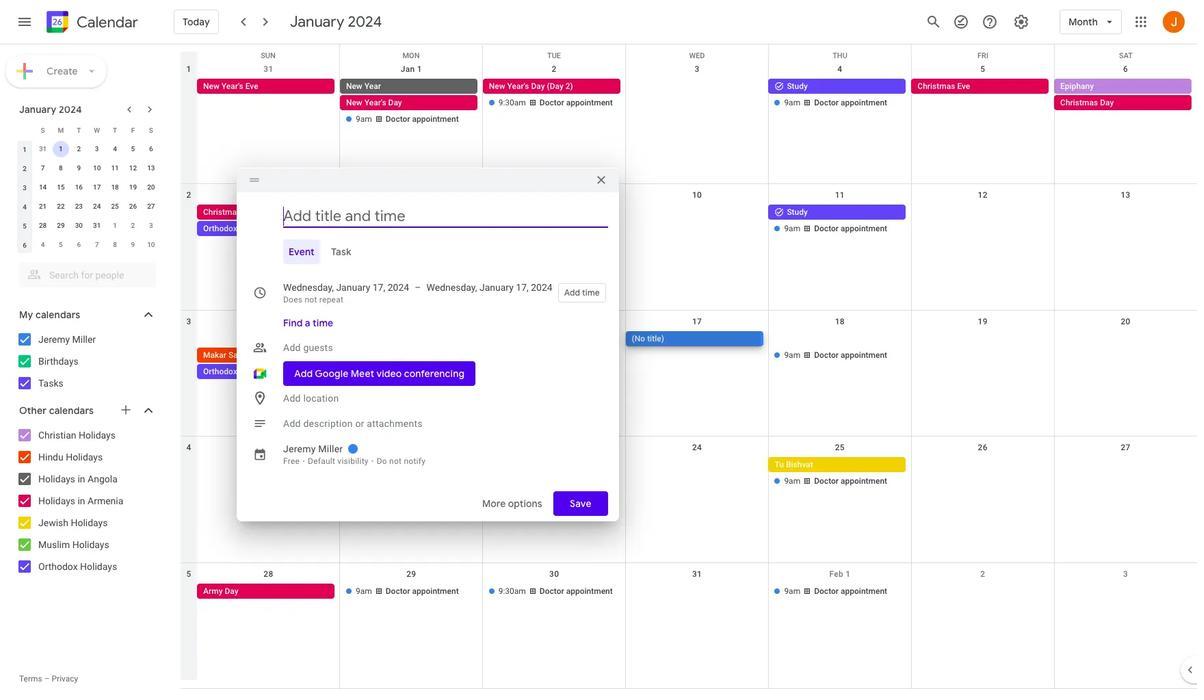 Task type: vqa. For each thing, say whether or not it's contained in the screenshot.


Task type: locate. For each thing, give the bounding box(es) containing it.
1 horizontal spatial –
[[415, 282, 421, 293]]

2 eve from the left
[[958, 81, 971, 91]]

study button for 11
[[769, 205, 906, 220]]

year's for day
[[507, 81, 529, 91]]

1 right 'december 31' element
[[59, 145, 63, 153]]

1 horizontal spatial 17,
[[516, 282, 529, 293]]

1 vertical spatial 29
[[407, 569, 416, 579]]

new down sankranti
[[239, 367, 256, 376]]

6 up the 13 element
[[149, 145, 153, 153]]

new inside 'makar sankranti orthodox new year'
[[239, 367, 256, 376]]

4 inside 'element'
[[41, 241, 45, 248]]

holidays down hindu
[[38, 474, 75, 484]]

1 horizontal spatial 12
[[978, 191, 988, 200]]

february 6 element
[[71, 237, 87, 253]]

bishvat
[[786, 460, 813, 470]]

8 down "1" "cell"
[[59, 164, 63, 172]]

28 element
[[35, 218, 51, 234]]

year
[[365, 81, 381, 91], [258, 367, 274, 376]]

2 s from the left
[[149, 126, 153, 134]]

muslim
[[38, 539, 70, 550]]

17 right the 16
[[93, 183, 101, 191]]

1 horizontal spatial 21
[[264, 443, 273, 452]]

column header
[[16, 120, 34, 140]]

row containing 28
[[16, 216, 160, 235]]

mon
[[403, 51, 420, 60]]

2 vertical spatial 7
[[95, 241, 99, 248]]

day down epiphany button
[[1100, 98, 1114, 107]]

0 vertical spatial not
[[305, 295, 317, 305]]

tab list
[[248, 240, 608, 264]]

1 vertical spatial january 2024
[[19, 103, 82, 116]]

2 horizontal spatial 7
[[266, 191, 271, 200]]

0 horizontal spatial jeremy miller
[[38, 334, 96, 345]]

9:30am
[[499, 98, 526, 107], [499, 586, 526, 596]]

row containing s
[[16, 120, 160, 140]]

0 vertical spatial 12
[[129, 164, 137, 172]]

calendars up christian holidays
[[49, 404, 94, 417]]

holidays down muslim holidays
[[80, 561, 117, 572]]

jeremy miller
[[38, 334, 96, 345], [283, 443, 343, 454]]

in down holidays in angola in the left bottom of the page
[[78, 495, 85, 506]]

13
[[147, 164, 155, 172], [1121, 191, 1131, 200]]

8 up add title and time text field
[[409, 191, 414, 200]]

add for add guests
[[283, 342, 301, 353]]

birthdays
[[38, 356, 79, 367]]

12 element
[[125, 160, 141, 177]]

0 horizontal spatial 13
[[147, 164, 155, 172]]

10 for 10 element
[[93, 164, 101, 172]]

tu
[[775, 460, 784, 470]]

Add title and time text field
[[283, 206, 608, 227]]

column header inside january 2024 'grid'
[[16, 120, 34, 140]]

orthodox inside other calendars list
[[38, 561, 78, 572]]

army day
[[203, 586, 239, 596]]

february 4 element
[[35, 237, 51, 253]]

miller down the 'my calendars' dropdown button
[[72, 334, 96, 345]]

17, left add time
[[516, 282, 529, 293]]

17, left to element
[[373, 282, 385, 293]]

1 horizontal spatial 8
[[113, 241, 117, 248]]

holidays in armenia
[[38, 495, 123, 506]]

0 vertical spatial in
[[78, 474, 85, 484]]

0 vertical spatial 28
[[39, 222, 47, 229]]

2 vertical spatial 8
[[113, 241, 117, 248]]

not inside 'wednesday, january 17, 2024 – wednesday, january 17, 2024 does not repeat'
[[305, 295, 317, 305]]

(no title)
[[632, 334, 664, 343]]

8 left february 9 element
[[113, 241, 117, 248]]

1 horizontal spatial t
[[113, 126, 117, 134]]

21 inside grid
[[264, 443, 273, 452]]

wednesday, right to element
[[427, 282, 477, 293]]

0 horizontal spatial not
[[305, 295, 317, 305]]

1 vertical spatial 21
[[264, 443, 273, 452]]

holidays up holidays in angola in the left bottom of the page
[[66, 452, 103, 463]]

1 horizontal spatial 29
[[407, 569, 416, 579]]

orthodox down christmas remembrance day button
[[203, 224, 237, 234]]

1 vertical spatial orthodox
[[203, 367, 237, 376]]

0 vertical spatial –
[[415, 282, 421, 293]]

4
[[838, 64, 843, 74], [113, 145, 117, 153], [23, 203, 27, 210], [41, 241, 45, 248], [186, 443, 191, 452]]

add
[[564, 287, 580, 298], [283, 342, 301, 353], [283, 393, 301, 404], [283, 418, 301, 429]]

0 horizontal spatial wednesday,
[[283, 282, 334, 293]]

0 vertical spatial 11
[[111, 164, 119, 172]]

year up new year's day button
[[365, 81, 381, 91]]

cell containing makar sankranti
[[197, 331, 340, 380]]

25
[[111, 203, 119, 210], [835, 443, 845, 452]]

1 eve from the left
[[245, 81, 258, 91]]

row containing 1
[[181, 58, 1198, 184]]

add inside button
[[564, 287, 580, 298]]

other calendars list
[[3, 424, 170, 578]]

0 horizontal spatial eve
[[245, 81, 258, 91]]

year inside new year new year's day
[[365, 81, 381, 91]]

1 vertical spatial miller
[[318, 443, 343, 454]]

19 inside row group
[[129, 183, 137, 191]]

jeremy miller up birthdays
[[38, 334, 96, 345]]

eve inside 'button'
[[958, 81, 971, 91]]

time inside find a time button
[[313, 317, 333, 329]]

1 horizontal spatial 13
[[1121, 191, 1131, 200]]

s left the m
[[41, 126, 45, 134]]

2 horizontal spatial 10
[[692, 191, 702, 200]]

0 horizontal spatial 30
[[75, 222, 83, 229]]

wednesday, up does
[[283, 282, 334, 293]]

1 vertical spatial time
[[313, 317, 333, 329]]

10 inside grid
[[692, 191, 702, 200]]

1 17, from the left
[[373, 282, 385, 293]]

add time
[[564, 287, 600, 298]]

1 vertical spatial 19
[[978, 317, 988, 326]]

attachments
[[367, 418, 423, 429]]

study button
[[769, 79, 906, 94], [769, 205, 906, 220]]

17 up "(no title)" button
[[692, 317, 702, 326]]

calendars right my
[[36, 309, 80, 321]]

31
[[264, 64, 273, 74], [39, 145, 47, 153], [93, 222, 101, 229], [692, 569, 702, 579]]

11 inside row group
[[111, 164, 119, 172]]

0 horizontal spatial s
[[41, 126, 45, 134]]

1 vertical spatial jeremy miller
[[283, 443, 343, 454]]

2 in from the top
[[78, 495, 85, 506]]

jeremy miller up default
[[283, 443, 343, 454]]

new year button
[[340, 79, 478, 94]]

study for 11
[[787, 208, 808, 217]]

25 left 26 element
[[111, 203, 119, 210]]

jan 1
[[401, 64, 422, 74]]

0 horizontal spatial year
[[258, 367, 274, 376]]

0 vertical spatial 7
[[41, 164, 45, 172]]

0 horizontal spatial 28
[[39, 222, 47, 229]]

1 horizontal spatial 18
[[835, 317, 845, 326]]

0 horizontal spatial –
[[44, 674, 50, 684]]

new up new year's day button
[[346, 81, 363, 91]]

0 vertical spatial jeremy
[[38, 334, 70, 345]]

2 vertical spatial 10
[[147, 241, 155, 248]]

1 study button from the top
[[769, 79, 906, 94]]

miller up default visibility
[[318, 443, 343, 454]]

24
[[93, 203, 101, 210], [692, 443, 702, 452]]

0 vertical spatial study
[[787, 81, 808, 91]]

new
[[203, 81, 220, 91], [346, 81, 363, 91], [489, 81, 505, 91], [346, 98, 363, 107], [239, 367, 256, 376]]

epiphany
[[1061, 81, 1094, 91]]

1 inside "cell"
[[59, 145, 63, 153]]

1 vertical spatial 12
[[978, 191, 988, 200]]

0 horizontal spatial jeremy
[[38, 334, 70, 345]]

1 horizontal spatial 25
[[835, 443, 845, 452]]

1 horizontal spatial 7
[[95, 241, 99, 248]]

0 horizontal spatial 10
[[93, 164, 101, 172]]

10
[[93, 164, 101, 172], [692, 191, 702, 200], [147, 241, 155, 248]]

orthodox
[[203, 224, 237, 234], [203, 367, 237, 376], [38, 561, 78, 572]]

16 element
[[71, 179, 87, 196]]

army
[[203, 586, 223, 596]]

0 horizontal spatial 27
[[147, 203, 155, 210]]

day inside epiphany christmas day
[[1100, 98, 1114, 107]]

0 horizontal spatial 11
[[111, 164, 119, 172]]

holidays for jewish
[[71, 517, 108, 528]]

None search field
[[0, 257, 170, 287]]

task
[[331, 246, 351, 258]]

9
[[77, 164, 81, 172], [552, 191, 557, 200], [131, 241, 135, 248]]

1 right jan
[[417, 64, 422, 74]]

orthodox inside christmas remembrance day orthodox christmas day
[[203, 224, 237, 234]]

calendars for other calendars
[[49, 404, 94, 417]]

21 element
[[35, 198, 51, 215]]

2 study button from the top
[[769, 205, 906, 220]]

0 horizontal spatial 12
[[129, 164, 137, 172]]

1 horizontal spatial year's
[[365, 98, 386, 107]]

february 8 element
[[107, 237, 123, 253]]

calendar element
[[44, 8, 138, 38]]

(no
[[632, 334, 645, 343]]

new year's day (day 2)
[[489, 81, 573, 91]]

1 right feb
[[846, 569, 851, 579]]

calendars for my calendars
[[36, 309, 80, 321]]

orthodox down muslim
[[38, 561, 78, 572]]

25 up the tu bishvat button
[[835, 443, 845, 452]]

1 vertical spatial 18
[[835, 317, 845, 326]]

year down makar sankranti button
[[258, 367, 274, 376]]

29 element
[[53, 218, 69, 234]]

today
[[183, 16, 210, 28]]

28 left 29 element
[[39, 222, 47, 229]]

– up add guests dropdown button
[[415, 282, 421, 293]]

do
[[377, 456, 387, 466]]

row
[[181, 44, 1198, 65], [181, 58, 1198, 184], [16, 120, 160, 140], [16, 140, 160, 159], [16, 159, 160, 178], [16, 178, 160, 197], [181, 184, 1198, 311], [16, 197, 160, 216], [16, 216, 160, 235], [16, 235, 160, 255], [181, 311, 1198, 437], [181, 437, 1198, 563], [181, 563, 1198, 689]]

0 horizontal spatial 21
[[39, 203, 47, 210]]

day right the army
[[225, 586, 239, 596]]

add guests button
[[278, 335, 608, 360]]

cell containing epiphany
[[1055, 79, 1198, 128]]

18 element
[[107, 179, 123, 196]]

1 9:30am from the top
[[499, 98, 526, 107]]

13 inside row group
[[147, 164, 155, 172]]

christmas
[[918, 81, 956, 91], [1061, 98, 1098, 107], [203, 208, 241, 217], [239, 224, 277, 234]]

0 horizontal spatial january 2024
[[19, 103, 82, 116]]

cell containing tu bishvat
[[769, 457, 912, 490]]

21
[[39, 203, 47, 210], [264, 443, 273, 452]]

orthodox down makar
[[203, 367, 237, 376]]

my
[[19, 309, 33, 321]]

0 vertical spatial study button
[[769, 79, 906, 94]]

eve
[[245, 81, 258, 91], [958, 81, 971, 91]]

8
[[59, 164, 63, 172], [409, 191, 414, 200], [113, 241, 117, 248]]

1 horizontal spatial jeremy
[[283, 443, 316, 454]]

add inside dropdown button
[[283, 342, 301, 353]]

1 vertical spatial 17
[[692, 317, 702, 326]]

new left (day
[[489, 81, 505, 91]]

day left (day
[[531, 81, 545, 91]]

guests
[[303, 342, 333, 353]]

1 vertical spatial –
[[44, 674, 50, 684]]

(day
[[547, 81, 564, 91]]

muslim holidays
[[38, 539, 109, 550]]

0 horizontal spatial 25
[[111, 203, 119, 210]]

december 31 element
[[35, 141, 51, 157]]

t right w
[[113, 126, 117, 134]]

add for add time
[[564, 287, 580, 298]]

19
[[129, 183, 137, 191], [978, 317, 988, 326]]

other
[[19, 404, 47, 417]]

– right terms
[[44, 674, 50, 684]]

1 vertical spatial year
[[258, 367, 274, 376]]

30 element
[[71, 218, 87, 234]]

in for angola
[[78, 474, 85, 484]]

8 inside february 8 element
[[113, 241, 117, 248]]

27 element
[[143, 198, 159, 215]]

2 study from the top
[[787, 208, 808, 217]]

0 horizontal spatial 29
[[57, 222, 65, 229]]

1 right 31 element
[[113, 222, 117, 229]]

tab list containing event
[[248, 240, 608, 264]]

1 vertical spatial calendars
[[49, 404, 94, 417]]

default visibility
[[308, 456, 369, 466]]

1 vertical spatial in
[[78, 495, 85, 506]]

in for armenia
[[78, 495, 85, 506]]

6 right february 5 element
[[77, 241, 81, 248]]

1 in from the top
[[78, 474, 85, 484]]

1 left 'december 31' element
[[23, 145, 27, 153]]

christmas inside epiphany christmas day
[[1061, 98, 1098, 107]]

row containing 5
[[181, 563, 1198, 689]]

not
[[305, 295, 317, 305], [389, 456, 402, 466]]

2 wednesday, from the left
[[427, 282, 477, 293]]

0 vertical spatial 24
[[93, 203, 101, 210]]

hindu holidays
[[38, 452, 103, 463]]

1 horizontal spatial s
[[149, 126, 153, 134]]

1 vertical spatial study button
[[769, 205, 906, 220]]

wed
[[689, 51, 705, 60]]

29
[[57, 222, 65, 229], [407, 569, 416, 579]]

in left angola
[[78, 474, 85, 484]]

0 horizontal spatial 24
[[93, 203, 101, 210]]

my calendars list
[[3, 328, 170, 394]]

10 for february 10 element
[[147, 241, 155, 248]]

1 horizontal spatial 28
[[264, 569, 273, 579]]

row containing 7
[[16, 159, 160, 178]]

jeremy up free
[[283, 443, 316, 454]]

1 vertical spatial 28
[[264, 569, 273, 579]]

31 element
[[89, 218, 105, 234]]

– inside 'wednesday, january 17, 2024 – wednesday, january 17, 2024 does not repeat'
[[415, 282, 421, 293]]

0 horizontal spatial year's
[[222, 81, 243, 91]]

january 2024
[[290, 12, 382, 31], [19, 103, 82, 116]]

cell
[[340, 79, 483, 128], [483, 79, 626, 128], [626, 79, 769, 128], [769, 79, 912, 128], [1055, 79, 1198, 128], [197, 205, 340, 238], [626, 205, 769, 238], [769, 205, 912, 238], [912, 205, 1055, 238], [1055, 205, 1198, 238], [197, 331, 340, 380], [340, 331, 483, 380], [912, 331, 1055, 380], [1055, 331, 1198, 380], [197, 457, 340, 490], [626, 457, 769, 490], [769, 457, 912, 490], [1055, 457, 1198, 490], [626, 583, 769, 600], [1055, 583, 1198, 600]]

0 vertical spatial january 2024
[[290, 12, 382, 31]]

20 element
[[143, 179, 159, 196]]

18 inside row group
[[111, 183, 119, 191]]

6 inside "element"
[[77, 241, 81, 248]]

26 inside 26 element
[[129, 203, 137, 210]]

21 inside 21 element
[[39, 203, 47, 210]]

t
[[77, 126, 81, 134], [113, 126, 117, 134]]

1 vertical spatial study
[[787, 208, 808, 217]]

sat
[[1120, 51, 1133, 60]]

holidays for hindu
[[66, 452, 103, 463]]

2 horizontal spatial 9
[[552, 191, 557, 200]]

7 down 'december 31' element
[[41, 164, 45, 172]]

0 horizontal spatial t
[[77, 126, 81, 134]]

study button for 4
[[769, 79, 906, 94]]

study
[[787, 81, 808, 91], [787, 208, 808, 217]]

1
[[186, 64, 191, 74], [417, 64, 422, 74], [59, 145, 63, 153], [23, 145, 27, 153], [113, 222, 117, 229], [846, 569, 851, 579]]

20 inside row group
[[147, 183, 155, 191]]

0 horizontal spatial 17
[[93, 183, 101, 191]]

1 vertical spatial not
[[389, 456, 402, 466]]

15
[[57, 183, 65, 191]]

day down new year button
[[388, 98, 402, 107]]

cell containing 9am
[[340, 331, 483, 380]]

s right f
[[149, 126, 153, 134]]

month button
[[1060, 5, 1122, 38]]

grid
[[181, 44, 1198, 689]]

1 vertical spatial 10
[[692, 191, 702, 200]]

6
[[1124, 64, 1129, 74], [149, 145, 153, 153], [77, 241, 81, 248], [23, 241, 27, 249]]

new down today button
[[203, 81, 220, 91]]

jeremy up birthdays
[[38, 334, 70, 345]]

repeat
[[319, 295, 344, 305]]

0 horizontal spatial 26
[[129, 203, 137, 210]]

7 up remembrance
[[266, 191, 271, 200]]

row containing 3
[[181, 311, 1198, 437]]

1 vertical spatial 25
[[835, 443, 845, 452]]

1 horizontal spatial eve
[[958, 81, 971, 91]]

0 vertical spatial jeremy miller
[[38, 334, 96, 345]]

0 vertical spatial calendars
[[36, 309, 80, 321]]

row group
[[16, 140, 160, 255]]

in
[[78, 474, 85, 484], [78, 495, 85, 506]]

6 left february 4 'element'
[[23, 241, 27, 249]]

to element
[[415, 281, 421, 294]]

0 vertical spatial 19
[[129, 183, 137, 191]]

7 left february 8 element
[[95, 241, 99, 248]]

23 element
[[71, 198, 87, 215]]

row group containing 31
[[16, 140, 160, 255]]

do not notify
[[377, 456, 426, 466]]

sun
[[261, 51, 276, 60]]

doctor appointment
[[540, 98, 613, 107], [814, 98, 888, 107], [386, 114, 459, 124], [386, 208, 459, 217], [814, 224, 888, 234], [814, 350, 888, 360], [386, 367, 459, 376], [386, 460, 459, 470], [814, 476, 888, 486], [386, 586, 459, 596], [540, 586, 613, 596], [814, 586, 888, 596]]

add for add location
[[283, 393, 301, 404]]

holidays up orthodox holidays
[[72, 539, 109, 550]]

does
[[283, 295, 303, 305]]

holidays down holidays in armenia
[[71, 517, 108, 528]]

12 inside row group
[[129, 164, 137, 172]]

wednesday, january 17, 2024 – wednesday, january 17, 2024 does not repeat
[[283, 282, 553, 305]]

1 vertical spatial 11
[[835, 191, 845, 200]]

t right the m
[[77, 126, 81, 134]]

0 vertical spatial miller
[[72, 334, 96, 345]]

wednesday,
[[283, 282, 334, 293], [427, 282, 477, 293]]

1 horizontal spatial wednesday,
[[427, 282, 477, 293]]

14 element
[[35, 179, 51, 196]]

1 study from the top
[[787, 81, 808, 91]]

not right does
[[305, 295, 317, 305]]

12 inside grid
[[978, 191, 988, 200]]

0 vertical spatial 17
[[93, 183, 101, 191]]

28 up army day button
[[264, 569, 273, 579]]

other calendars
[[19, 404, 94, 417]]

new year's day button
[[340, 95, 478, 110]]

17,
[[373, 282, 385, 293], [516, 282, 529, 293]]

christmas eve button
[[912, 79, 1049, 94]]

1 vertical spatial jeremy
[[283, 443, 316, 454]]

1 t from the left
[[77, 126, 81, 134]]

epiphany button
[[1055, 79, 1192, 94]]

0 vertical spatial 8
[[59, 164, 63, 172]]

default
[[308, 456, 335, 466]]

not right do
[[389, 456, 402, 466]]

event button
[[283, 240, 320, 264]]

2 horizontal spatial 8
[[409, 191, 414, 200]]

27 inside january 2024 'grid'
[[147, 203, 155, 210]]

holidays down other calendars dropdown button
[[79, 430, 116, 441]]

study for 4
[[787, 81, 808, 91]]

1 horizontal spatial time
[[582, 287, 600, 298]]

jeremy
[[38, 334, 70, 345], [283, 443, 316, 454]]

terms link
[[19, 674, 42, 684]]

0 vertical spatial 10
[[93, 164, 101, 172]]



Task type: describe. For each thing, give the bounding box(es) containing it.
jewish
[[38, 517, 68, 528]]

february 10 element
[[143, 237, 159, 253]]

1 wednesday, from the left
[[283, 282, 334, 293]]

1 horizontal spatial not
[[389, 456, 402, 466]]

year inside 'makar sankranti orthodox new year'
[[258, 367, 274, 376]]

add other calendars image
[[119, 403, 133, 417]]

20 inside grid
[[1121, 317, 1131, 326]]

1 cell
[[52, 140, 70, 159]]

orthodox inside 'makar sankranti orthodox new year'
[[203, 367, 237, 376]]

orthodox holidays
[[38, 561, 117, 572]]

30 inside row group
[[75, 222, 83, 229]]

year's for eve
[[222, 81, 243, 91]]

new for new year's day (day 2)
[[489, 81, 505, 91]]

row containing 31
[[16, 140, 160, 159]]

tasks
[[38, 378, 63, 389]]

row containing sun
[[181, 44, 1198, 65]]

1 horizontal spatial 27
[[1121, 443, 1131, 452]]

settings menu image
[[1014, 14, 1030, 30]]

christian
[[38, 430, 76, 441]]

f
[[131, 126, 135, 134]]

february 9 element
[[125, 237, 141, 253]]

fri
[[978, 51, 989, 60]]

25 element
[[107, 198, 123, 215]]

(no title) button
[[626, 331, 763, 346]]

christian holidays
[[38, 430, 116, 441]]

january 2024 grid
[[13, 120, 160, 255]]

new down new year button
[[346, 98, 363, 107]]

february 3 element
[[143, 218, 159, 234]]

row containing 2
[[181, 184, 1198, 311]]

year's inside new year new year's day
[[365, 98, 386, 107]]

holidays for christian
[[79, 430, 116, 441]]

24 inside 'element'
[[93, 203, 101, 210]]

or
[[355, 418, 364, 429]]

time inside add time button
[[582, 287, 600, 298]]

new year new year's day
[[346, 81, 402, 107]]

grid containing 1
[[181, 44, 1198, 689]]

new year's eve button
[[197, 79, 335, 94]]

row group inside january 2024 'grid'
[[16, 140, 160, 255]]

1 horizontal spatial january 2024
[[290, 12, 382, 31]]

17 inside 17 element
[[93, 183, 101, 191]]

1 vertical spatial 7
[[266, 191, 271, 200]]

2 vertical spatial 9
[[131, 241, 135, 248]]

new year's day (day 2) button
[[483, 79, 620, 94]]

1 horizontal spatial jeremy miller
[[283, 443, 343, 454]]

28 inside january 2024 'grid'
[[39, 222, 47, 229]]

february 2 element
[[125, 218, 141, 234]]

10 element
[[89, 160, 105, 177]]

epiphany christmas day
[[1061, 81, 1114, 107]]

calendar heading
[[74, 13, 138, 32]]

holidays for orthodox
[[80, 561, 117, 572]]

description
[[303, 418, 353, 429]]

1 horizontal spatial 17
[[692, 317, 702, 326]]

11 element
[[107, 160, 123, 177]]

1 horizontal spatial 19
[[978, 317, 988, 326]]

29 inside row group
[[57, 222, 65, 229]]

tu bishvat button
[[769, 457, 906, 472]]

6 down sat
[[1124, 64, 1129, 74]]

18 inside grid
[[835, 317, 845, 326]]

a
[[305, 317, 310, 329]]

add description or attachments
[[283, 418, 423, 429]]

calendar
[[77, 13, 138, 32]]

14
[[39, 183, 47, 191]]

new year's eve
[[203, 81, 258, 91]]

add time button
[[558, 283, 606, 302]]

2)
[[566, 81, 573, 91]]

privacy link
[[52, 674, 78, 684]]

1 down today button
[[186, 64, 191, 74]]

makar sankranti orthodox new year
[[203, 350, 274, 376]]

jeremy miller inside my calendars list
[[38, 334, 96, 345]]

eve inside button
[[245, 81, 258, 91]]

row containing 14
[[16, 178, 160, 197]]

jan
[[401, 64, 415, 74]]

1 horizontal spatial miller
[[318, 443, 343, 454]]

Search for people text field
[[27, 263, 148, 287]]

1 vertical spatial 8
[[409, 191, 414, 200]]

17 element
[[89, 179, 105, 196]]

hindu
[[38, 452, 63, 463]]

0 horizontal spatial 7
[[41, 164, 45, 172]]

23
[[75, 203, 83, 210]]

remembrance
[[243, 208, 296, 217]]

22 element
[[53, 198, 69, 215]]

15 element
[[53, 179, 69, 196]]

armenia
[[88, 495, 123, 506]]

new for new year's eve
[[203, 81, 220, 91]]

notify
[[404, 456, 426, 466]]

day down remembrance
[[279, 224, 293, 234]]

my calendars button
[[3, 304, 170, 326]]

1 vertical spatial 30
[[550, 569, 559, 579]]

1 s from the left
[[41, 126, 45, 134]]

title)
[[647, 334, 664, 343]]

cell containing new year's day (day 2)
[[483, 79, 626, 128]]

tu bishvat
[[775, 460, 813, 470]]

my calendars
[[19, 309, 80, 321]]

main drawer image
[[16, 14, 33, 30]]

24 element
[[89, 198, 105, 215]]

army day button
[[197, 583, 335, 599]]

26 element
[[125, 198, 141, 215]]

19 element
[[125, 179, 141, 196]]

2 17, from the left
[[516, 282, 529, 293]]

1 horizontal spatial 26
[[978, 443, 988, 452]]

jewish holidays
[[38, 517, 108, 528]]

add location
[[283, 393, 339, 404]]

angola
[[88, 474, 118, 484]]

other calendars button
[[3, 400, 170, 422]]

february 7 element
[[89, 237, 105, 253]]

thu
[[833, 51, 848, 60]]

holidays for muslim
[[72, 539, 109, 550]]

1 vertical spatial 9
[[552, 191, 557, 200]]

event
[[289, 246, 315, 258]]

free
[[283, 456, 300, 466]]

feb 1
[[830, 569, 851, 579]]

location
[[303, 393, 339, 404]]

tue
[[547, 51, 561, 60]]

christmas remembrance day button
[[197, 205, 335, 220]]

visibility
[[338, 456, 369, 466]]

find a time button
[[278, 311, 339, 335]]

christmas day button
[[1055, 95, 1192, 110]]

christmas inside 'button'
[[918, 81, 956, 91]]

13 inside grid
[[1121, 191, 1131, 200]]

terms – privacy
[[19, 674, 78, 684]]

feb
[[830, 569, 844, 579]]

new for new year new year's day
[[346, 81, 363, 91]]

25 inside row group
[[111, 203, 119, 210]]

2 t from the left
[[113, 126, 117, 134]]

16
[[75, 183, 83, 191]]

1 horizontal spatial 24
[[692, 443, 702, 452]]

22
[[57, 203, 65, 210]]

0 horizontal spatial 8
[[59, 164, 63, 172]]

makar sankranti button
[[197, 347, 335, 363]]

holidays up jewish
[[38, 495, 75, 506]]

13 element
[[143, 160, 159, 177]]

day inside new year new year's day
[[388, 98, 402, 107]]

day right remembrance
[[298, 208, 312, 217]]

jeremy inside my calendars list
[[38, 334, 70, 345]]

sankranti
[[229, 350, 263, 360]]

makar
[[203, 350, 226, 360]]

holidays in angola
[[38, 474, 118, 484]]

row containing 21
[[16, 197, 160, 216]]

2 9:30am from the top
[[499, 586, 526, 596]]

w
[[94, 126, 100, 134]]

orthodox new year button
[[197, 364, 335, 379]]

month
[[1069, 16, 1098, 28]]

february 1 element
[[107, 218, 123, 234]]

cell containing new year
[[340, 79, 483, 128]]

february 5 element
[[53, 237, 69, 253]]

find
[[283, 317, 303, 329]]

0 vertical spatial 9
[[77, 164, 81, 172]]

m
[[58, 126, 64, 134]]

11 inside grid
[[835, 191, 845, 200]]

add for add description or attachments
[[283, 418, 301, 429]]

create
[[47, 65, 78, 77]]

christmas eve
[[918, 81, 971, 91]]

miller inside my calendars list
[[72, 334, 96, 345]]

cell containing christmas remembrance day
[[197, 205, 340, 238]]

29 inside grid
[[407, 569, 416, 579]]



